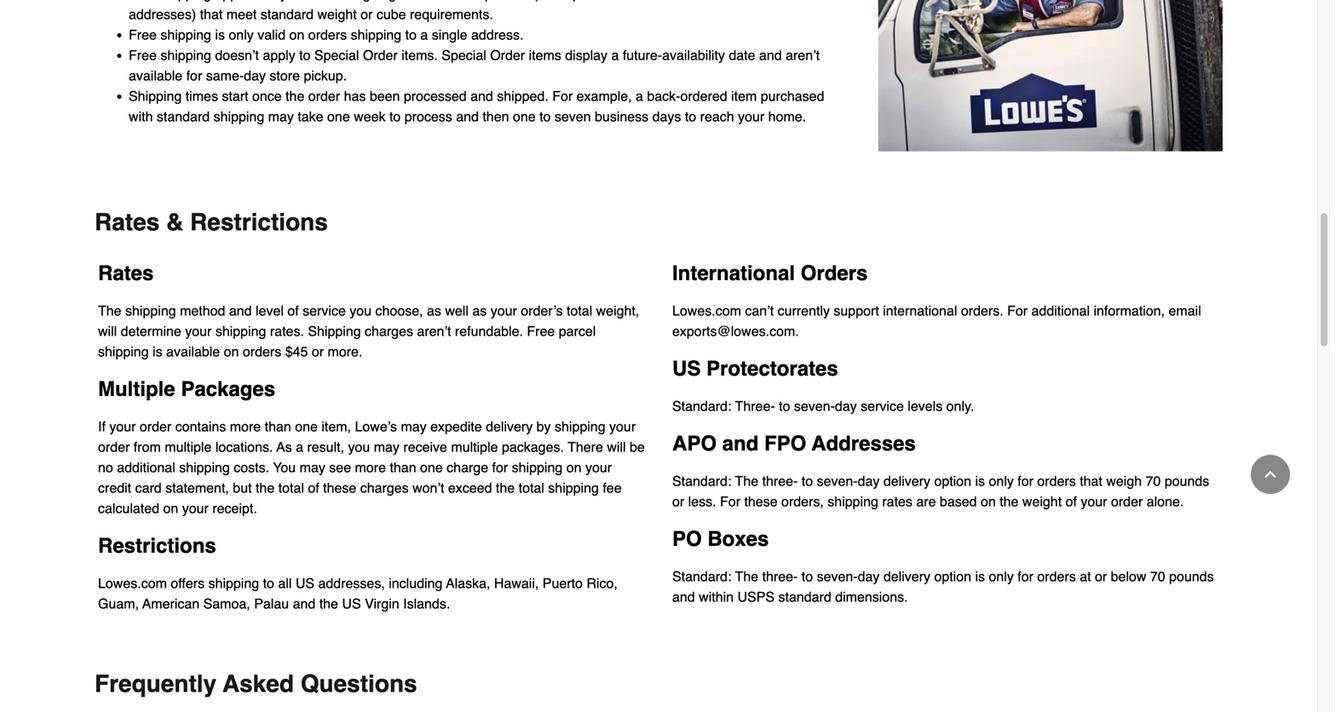 Task type: locate. For each thing, give the bounding box(es) containing it.
additional down the from
[[117, 460, 175, 476]]

three-
[[736, 399, 776, 414]]

1 vertical spatial will
[[607, 439, 626, 455]]

1 three- from the top
[[763, 474, 798, 489]]

1 horizontal spatial than
[[390, 460, 417, 476]]

you inside if your order contains more than one item, lowe's may expedite delivery by shipping your order from multiple locations. as a result, you may receive multiple packages. there will be no additional shipping costs. you may see more than one charge for shipping on your credit card statement, but the total of these charges won't exceed the total shipping fee calculated on your receipt.
[[348, 439, 370, 455]]

and inside standard: the three- to seven-day delivery option is only for orders at or below 70 pounds and within usps standard dimensions.
[[673, 589, 695, 605]]

fee
[[603, 480, 622, 496]]

parcel
[[559, 323, 596, 339]]

orders left at
[[1038, 569, 1077, 585]]

1 vertical spatial 70
[[1146, 474, 1162, 489]]

shipping down packages.
[[512, 460, 563, 476]]

is up 'based'
[[976, 474, 986, 489]]

0 vertical spatial shipping
[[129, 88, 182, 104]]

1 horizontal spatial that
[[1080, 474, 1103, 489]]

orders up pickup.
[[308, 27, 347, 42]]

and right boxes
[[705, 0, 728, 2]]

standard: inside standard: the three- to seven-day delivery option is only for orders that weigh 70 pounds or less. for these orders, shipping rates are based on the weight of your order alone.
[[673, 474, 732, 489]]

pounds up the alone.
[[1165, 474, 1210, 489]]

0 horizontal spatial order
[[363, 47, 398, 63]]

1 standard: from the top
[[673, 399, 732, 414]]

delivery inside standard: the three- to seven-day delivery option is only for orders that weigh 70 pounds or less. for these orders, shipping rates are based on the weight of your order alone.
[[884, 474, 931, 489]]

us down the addresses,
[[342, 596, 361, 612]]

order inside standard: the three- to seven-day delivery option is only for orders that weigh 70 pounds or less. for these orders, shipping rates are based on the weight of your order alone.
[[1112, 494, 1144, 510]]

only inside standard: the three- to seven-day delivery option is only for orders at or below 70 pounds and within usps standard dimensions.
[[989, 569, 1014, 585]]

orders inside 'the shipping method and level of service you choose, as well as your order's total weight, will determine your shipping rates. shipping charges aren't refundable. free parcel shipping is available on orders $45 or more.'
[[243, 344, 282, 360]]

a lowe's associate driving a lowe's delivery truck. image
[[851, 0, 1223, 152]]

less.
[[689, 494, 717, 510]]

total up parcel
[[567, 303, 593, 319]]

0 vertical spatial for
[[553, 88, 573, 104]]

ordered
[[681, 88, 728, 104]]

your inside standard: the three- to seven-day delivery option is only for orders that weigh 70 pounds or less. for these orders, shipping rates are based on the weight of your order alone.
[[1081, 494, 1108, 510]]

70 up the alone.
[[1146, 474, 1162, 489]]

0 horizontal spatial service
[[303, 303, 346, 319]]

0 vertical spatial seven-
[[795, 399, 835, 414]]

start
[[222, 88, 249, 104]]

1 vertical spatial for
[[1008, 303, 1028, 319]]

aren't
[[786, 47, 820, 63], [417, 323, 451, 339]]

standard: the three- to seven-day delivery option is only for orders at or below 70 pounds and within usps standard dimensions.
[[673, 569, 1215, 605]]

orders.
[[962, 303, 1004, 319]]

may inside free shipping applies only to items weighing less than 150 pounds (or 70 pounds for po boxes and apo/fpo addresses) that meet standard weight or cube requirements. free shipping is only valid on orders shipping to a single address. free shipping doesn't apply to special order items. special order items display a future-availability date and aren't available for same-day store pickup. shipping times start once the order has been processed and shipped. for example, a back-ordered item purchased with standard shipping may take one week to process and then one to seven business days to reach your home.
[[268, 109, 294, 124]]

only.
[[947, 399, 975, 414]]

0 vertical spatial available
[[129, 68, 183, 83]]

seven- inside standard: the three- to seven-day delivery option is only for orders at or below 70 pounds and within usps standard dimensions.
[[817, 569, 858, 585]]

and right palau
[[293, 596, 316, 612]]

option inside standard: the three- to seven-day delivery option is only for orders that weigh 70 pounds or less. for these orders, shipping rates are based on the weight of your order alone.
[[935, 474, 972, 489]]

total down packages.
[[519, 480, 545, 496]]

aren't up purchased
[[786, 47, 820, 63]]

will inside if your order contains more than one item, lowe's may expedite delivery by shipping your order from multiple locations. as a result, you may receive multiple packages. there will be no additional shipping costs. you may see more than one charge for shipping on your credit card statement, but the total of these charges won't exceed the total shipping fee calculated on your receipt.
[[607, 439, 626, 455]]

pounds right the below
[[1170, 569, 1215, 585]]

date
[[729, 47, 756, 63]]

option for shipping
[[935, 474, 972, 489]]

the right 'based'
[[1000, 494, 1019, 510]]

item,
[[322, 419, 351, 435]]

the inside standard: the three- to seven-day delivery option is only for orders at or below 70 pounds and within usps standard dimensions.
[[736, 569, 759, 585]]

shipping down addresses)
[[161, 27, 211, 42]]

0 vertical spatial rates
[[95, 209, 160, 236]]

future-
[[623, 47, 663, 63]]

standard: for standard: the three- to seven-day delivery option is only for orders at or below 70 pounds and within usps standard dimensions.
[[673, 569, 732, 585]]

only inside standard: the three- to seven-day delivery option is only for orders that weigh 70 pounds or less. for these orders, shipping rates are based on the weight of your order alone.
[[989, 474, 1014, 489]]

weight right 'based'
[[1023, 494, 1062, 510]]

to inside lowes.com offers shipping to all us addresses, including alaska, hawaii, puerto rico, guam, american samoa, palau and the us virgin islands.
[[263, 576, 274, 592]]

than
[[428, 0, 455, 2], [265, 419, 291, 435], [390, 460, 417, 476]]

70 inside standard: the three- to seven-day delivery option is only for orders that weigh 70 pounds or less. for these orders, shipping rates are based on the weight of your order alone.
[[1146, 474, 1162, 489]]

1 horizontal spatial multiple
[[451, 439, 498, 455]]

free
[[129, 0, 157, 2], [129, 27, 157, 42], [129, 47, 157, 63], [527, 323, 555, 339]]

three-
[[763, 474, 798, 489], [763, 569, 798, 585]]

that left weigh
[[1080, 474, 1103, 489]]

1 vertical spatial delivery
[[884, 474, 931, 489]]

1 multiple from the left
[[165, 439, 212, 455]]

1 vertical spatial weight
[[1023, 494, 1062, 510]]

0 horizontal spatial po
[[641, 0, 661, 2]]

orders inside standard: the three- to seven-day delivery option is only for orders at or below 70 pounds and within usps standard dimensions.
[[1038, 569, 1077, 585]]

seven-
[[795, 399, 835, 414], [817, 474, 858, 489], [817, 569, 858, 585]]

you
[[350, 303, 372, 319], [348, 439, 370, 455]]

2 horizontal spatial total
[[567, 303, 593, 319]]

processed
[[404, 88, 467, 104]]

orders
[[801, 262, 868, 285]]

lowes.com
[[673, 303, 742, 319], [98, 576, 167, 592]]

1 vertical spatial three-
[[763, 569, 798, 585]]

three- inside standard: the three- to seven-day delivery option is only for orders at or below 70 pounds and within usps standard dimensions.
[[763, 569, 798, 585]]

for inside standard: the three- to seven-day delivery option is only for orders that weigh 70 pounds or less. for these orders, shipping rates are based on the weight of your order alone.
[[1018, 474, 1034, 489]]

may down once in the top left of the page
[[268, 109, 294, 124]]

items.
[[402, 47, 438, 63]]

1 horizontal spatial special
[[442, 47, 487, 63]]

than up "as"
[[265, 419, 291, 435]]

on
[[289, 27, 305, 42], [224, 344, 239, 360], [567, 460, 582, 476], [981, 494, 996, 510], [163, 501, 178, 517]]

the up the determine
[[98, 303, 122, 319]]

2 vertical spatial delivery
[[884, 569, 931, 585]]

items
[[306, 0, 339, 2], [529, 47, 562, 63]]

for
[[553, 88, 573, 104], [1008, 303, 1028, 319], [720, 494, 741, 510]]

1 vertical spatial seven-
[[817, 474, 858, 489]]

a
[[421, 27, 428, 42], [612, 47, 619, 63], [636, 88, 644, 104], [296, 439, 304, 455]]

to down orders,
[[802, 569, 813, 585]]

that down applies
[[200, 6, 223, 22]]

1 horizontal spatial aren't
[[786, 47, 820, 63]]

1 vertical spatial items
[[529, 47, 562, 63]]

determine
[[121, 323, 181, 339]]

your down item
[[738, 109, 765, 124]]

service
[[303, 303, 346, 319], [861, 399, 904, 414]]

less
[[400, 0, 424, 2]]

1 vertical spatial standard
[[157, 109, 210, 124]]

0 vertical spatial will
[[98, 323, 117, 339]]

and inside 'the shipping method and level of service you choose, as well as your order's total weight, will determine your shipping rates. shipping charges aren't refundable. free parcel shipping is available on orders $45 or more.'
[[229, 303, 252, 319]]

order
[[308, 88, 340, 104], [140, 419, 172, 435], [98, 439, 130, 455], [1112, 494, 1144, 510]]

on inside free shipping applies only to items weighing less than 150 pounds (or 70 pounds for po boxes and apo/fpo addresses) that meet standard weight or cube requirements. free shipping is only valid on orders shipping to a single address. free shipping doesn't apply to special order items. special order items display a future-availability date and aren't available for same-day store pickup. shipping times start once the order has been processed and shipped. for example, a back-ordered item purchased with standard shipping may take one week to process and then one to seven business days to reach your home.
[[289, 27, 305, 42]]

standard: inside standard: the three- to seven-day delivery option is only for orders at or below 70 pounds and within usps standard dimensions.
[[673, 569, 732, 585]]

for up seven
[[553, 88, 573, 104]]

additional left information,
[[1032, 303, 1090, 319]]

and
[[705, 0, 728, 2], [760, 47, 782, 63], [471, 88, 493, 104], [456, 109, 479, 124], [229, 303, 252, 319], [723, 432, 759, 456], [673, 589, 695, 605], [293, 596, 316, 612]]

2 vertical spatial for
[[720, 494, 741, 510]]

day
[[244, 68, 266, 83], [835, 399, 857, 414], [858, 474, 880, 489], [858, 569, 880, 585]]

including
[[389, 576, 443, 592]]

the
[[98, 303, 122, 319], [736, 474, 759, 489], [736, 569, 759, 585]]

dimensions.
[[836, 589, 908, 605]]

0 horizontal spatial us
[[296, 576, 315, 592]]

shipping
[[161, 0, 211, 2], [161, 27, 211, 42], [351, 27, 402, 42], [161, 47, 211, 63], [214, 109, 264, 124], [125, 303, 176, 319], [216, 323, 266, 339], [98, 344, 149, 360], [555, 419, 606, 435], [179, 460, 230, 476], [512, 460, 563, 476], [548, 480, 599, 496], [828, 494, 879, 510], [208, 576, 259, 592]]

apo/fpo
[[731, 0, 791, 2]]

support
[[834, 303, 880, 319]]

boxes
[[708, 528, 769, 551]]

or inside standard: the three- to seven-day delivery option is only for orders that weigh 70 pounds or less. for these orders, shipping rates are based on the weight of your order alone.
[[673, 494, 685, 510]]

pounds
[[485, 0, 530, 2], [573, 0, 618, 2], [1165, 474, 1210, 489], [1170, 569, 1215, 585]]

packages
[[181, 378, 275, 401]]

seven- up dimensions.
[[817, 569, 858, 585]]

to
[[291, 0, 302, 2], [406, 27, 417, 42], [299, 47, 311, 63], [390, 109, 401, 124], [540, 109, 551, 124], [685, 109, 697, 124], [779, 399, 791, 414], [802, 474, 813, 489], [802, 569, 813, 585], [263, 576, 274, 592]]

pounds right "(or"
[[573, 0, 618, 2]]

1 horizontal spatial weight
[[1023, 494, 1062, 510]]

0 vertical spatial items
[[306, 0, 339, 2]]

1 option from the top
[[935, 474, 972, 489]]

orders,
[[782, 494, 824, 510]]

aren't inside 'the shipping method and level of service you choose, as well as your order's total weight, will determine your shipping rates. shipping charges aren't refundable. free parcel shipping is available on orders $45 or more.'
[[417, 323, 451, 339]]

lowes.com up exports@lowes.com.
[[673, 303, 742, 319]]

0 horizontal spatial for
[[553, 88, 573, 104]]

that inside free shipping applies only to items weighing less than 150 pounds (or 70 pounds for po boxes and apo/fpo addresses) that meet standard weight or cube requirements. free shipping is only valid on orders shipping to a single address. free shipping doesn't apply to special order items. special order items display a future-availability date and aren't available for same-day store pickup. shipping times start once the order has been processed and shipped. for example, a back-ordered item purchased with standard shipping may take one week to process and then one to seven business days to reach your home.
[[200, 6, 223, 22]]

0 vertical spatial weight
[[318, 6, 357, 22]]

method
[[180, 303, 225, 319]]

free inside 'the shipping method and level of service you choose, as well as your order's total weight, will determine your shipping rates. shipping charges aren't refundable. free parcel shipping is available on orders $45 or more.'
[[527, 323, 555, 339]]

1 vertical spatial lowes.com
[[98, 576, 167, 592]]

2 special from the left
[[442, 47, 487, 63]]

for
[[622, 0, 638, 2], [186, 68, 202, 83], [492, 460, 508, 476], [1018, 474, 1034, 489], [1018, 569, 1034, 585]]

option for dimensions.
[[935, 569, 972, 585]]

multiple up charge
[[451, 439, 498, 455]]

three- inside standard: the three- to seven-day delivery option is only for orders that weigh 70 pounds or less. for these orders, shipping rates are based on the weight of your order alone.
[[763, 474, 798, 489]]

the inside standard: the three- to seven-day delivery option is only for orders that weigh 70 pounds or less. for these orders, shipping rates are based on the weight of your order alone.
[[736, 474, 759, 489]]

0 horizontal spatial than
[[265, 419, 291, 435]]

1 vertical spatial you
[[348, 439, 370, 455]]

international orders
[[673, 262, 868, 285]]

rates for rates
[[98, 262, 154, 285]]

for inside if your order contains more than one item, lowe's may expedite delivery by shipping your order from multiple locations. as a result, you may receive multiple packages. there will be no additional shipping costs. you may see more than one charge for shipping on your credit card statement, but the total of these charges won't exceed the total shipping fee calculated on your receipt.
[[492, 460, 508, 476]]

puerto
[[543, 576, 583, 592]]

your down weigh
[[1081, 494, 1108, 510]]

shipping inside standard: the three- to seven-day delivery option is only for orders that weigh 70 pounds or less. for these orders, shipping rates are based on the weight of your order alone.
[[828, 494, 879, 510]]

shipping
[[129, 88, 182, 104], [308, 323, 361, 339]]

service inside 'the shipping method and level of service you choose, as well as your order's total weight, will determine your shipping rates. shipping charges aren't refundable. free parcel shipping is available on orders $45 or more.'
[[303, 303, 346, 319]]

questions
[[301, 671, 417, 698]]

0 vertical spatial you
[[350, 303, 372, 319]]

2 vertical spatial seven-
[[817, 569, 858, 585]]

1 vertical spatial shipping
[[308, 323, 361, 339]]

0 vertical spatial more
[[230, 419, 261, 435]]

that inside standard: the three- to seven-day delivery option is only for orders that weigh 70 pounds or less. for these orders, shipping rates are based on the weight of your order alone.
[[1080, 474, 1103, 489]]

on up "packages"
[[224, 344, 239, 360]]

0 vertical spatial the
[[98, 303, 122, 319]]

shipping up times
[[161, 47, 211, 63]]

aren't inside free shipping applies only to items weighing less than 150 pounds (or 70 pounds for po boxes and apo/fpo addresses) that meet standard weight or cube requirements. free shipping is only valid on orders shipping to a single address. free shipping doesn't apply to special order items. special order items display a future-availability date and aren't available for same-day store pickup. shipping times start once the order has been processed and shipped. for example, a back-ordered item purchased with standard shipping may take one week to process and then one to seven business days to reach your home.
[[786, 47, 820, 63]]

orders inside standard: the three- to seven-day delivery option is only for orders that weigh 70 pounds or less. for these orders, shipping rates are based on the weight of your order alone.
[[1038, 474, 1077, 489]]

for inside free shipping applies only to items weighing less than 150 pounds (or 70 pounds for po boxes and apo/fpo addresses) that meet standard weight or cube requirements. free shipping is only valid on orders shipping to a single address. free shipping doesn't apply to special order items. special order items display a future-availability date and aren't available for same-day store pickup. shipping times start once the order has been processed and shipped. for example, a back-ordered item purchased with standard shipping may take one week to process and then one to seven business days to reach your home.
[[553, 88, 573, 104]]

0 vertical spatial than
[[428, 0, 455, 2]]

2 standard: from the top
[[673, 474, 732, 489]]

order inside free shipping applies only to items weighing less than 150 pounds (or 70 pounds for po boxes and apo/fpo addresses) that meet standard weight or cube requirements. free shipping is only valid on orders shipping to a single address. free shipping doesn't apply to special order items. special order items display a future-availability date and aren't available for same-day store pickup. shipping times start once the order has been processed and shipped. for example, a back-ordered item purchased with standard shipping may take one week to process and then one to seven business days to reach your home.
[[308, 88, 340, 104]]

1 vertical spatial standard:
[[673, 474, 732, 489]]

order up the no
[[98, 439, 130, 455]]

order up the from
[[140, 419, 172, 435]]

0 horizontal spatial items
[[306, 0, 339, 2]]

scroll to top element
[[1252, 455, 1291, 494]]

70 inside standard: the three- to seven-day delivery option is only for orders at or below 70 pounds and within usps standard dimensions.
[[1151, 569, 1166, 585]]

as up refundable.
[[473, 303, 487, 319]]

2 horizontal spatial than
[[428, 0, 455, 2]]

the down store
[[286, 88, 305, 104]]

only
[[262, 0, 287, 2], [229, 27, 254, 42], [989, 474, 1014, 489], [989, 569, 1014, 585]]

weighing
[[343, 0, 396, 2]]

lowes.com inside lowes.com can't currently support international orders. for additional information, email exports@lowes.com.
[[673, 303, 742, 319]]

standard: three- to seven-day service levels only.
[[673, 399, 975, 414]]

than down 'receive'
[[390, 460, 417, 476]]

than inside free shipping applies only to items weighing less than 150 pounds (or 70 pounds for po boxes and apo/fpo addresses) that meet standard weight or cube requirements. free shipping is only valid on orders shipping to a single address. free shipping doesn't apply to special order items. special order items display a future-availability date and aren't available for same-day store pickup. shipping times start once the order has been processed and shipped. for example, a back-ordered item purchased with standard shipping may take one week to process and then one to seven business days to reach your home.
[[428, 0, 455, 2]]

seven- for orders,
[[817, 474, 858, 489]]

0 vertical spatial charges
[[365, 323, 413, 339]]

2 multiple from the left
[[451, 439, 498, 455]]

po inside free shipping applies only to items weighing less than 150 pounds (or 70 pounds for po boxes and apo/fpo addresses) that meet standard weight or cube requirements. free shipping is only valid on orders shipping to a single address. free shipping doesn't apply to special order items. special order items display a future-availability date and aren't available for same-day store pickup. shipping times start once the order has been processed and shipped. for example, a back-ordered item purchased with standard shipping may take one week to process and then one to seven business days to reach your home.
[[641, 0, 661, 2]]

0 vertical spatial standard
[[261, 6, 314, 22]]

or
[[361, 6, 373, 22], [312, 344, 324, 360], [673, 494, 685, 510], [1096, 569, 1108, 585]]

to inside standard: the three- to seven-day delivery option is only for orders at or below 70 pounds and within usps standard dimensions.
[[802, 569, 813, 585]]

2 horizontal spatial of
[[1066, 494, 1078, 510]]

option
[[935, 474, 972, 489], [935, 569, 972, 585]]

the for standard: the three- to seven-day delivery option is only for orders at or below 70 pounds and within usps standard dimensions.
[[736, 569, 759, 585]]

option inside standard: the three- to seven-day delivery option is only for orders at or below 70 pounds and within usps standard dimensions.
[[935, 569, 972, 585]]

example,
[[577, 88, 632, 104]]

shipping down start
[[214, 109, 264, 124]]

will left be
[[607, 439, 626, 455]]

delivery up rates
[[884, 474, 931, 489]]

or right at
[[1096, 569, 1108, 585]]

0 horizontal spatial weight
[[318, 6, 357, 22]]

lowes.com up guam,
[[98, 576, 167, 592]]

that
[[200, 6, 223, 22], [1080, 474, 1103, 489]]

with
[[129, 109, 153, 124]]

1 horizontal spatial standard
[[261, 6, 314, 22]]

0 horizontal spatial of
[[288, 303, 299, 319]]

po boxes
[[673, 528, 769, 551]]

as left well
[[427, 303, 442, 319]]

for right "orders."
[[1008, 303, 1028, 319]]

rates.
[[270, 323, 304, 339]]

your up refundable.
[[491, 303, 517, 319]]

1 vertical spatial that
[[1080, 474, 1103, 489]]

available
[[129, 68, 183, 83], [166, 344, 220, 360]]

then
[[483, 109, 509, 124]]

the down the addresses,
[[319, 596, 338, 612]]

1 horizontal spatial order
[[490, 47, 525, 63]]

on inside standard: the three- to seven-day delivery option is only for orders that weigh 70 pounds or less. for these orders, shipping rates are based on the weight of your order alone.
[[981, 494, 996, 510]]

2 horizontal spatial standard
[[779, 589, 832, 605]]

to inside standard: the three- to seven-day delivery option is only for orders that weigh 70 pounds or less. for these orders, shipping rates are based on the weight of your order alone.
[[802, 474, 813, 489]]

1 vertical spatial the
[[736, 474, 759, 489]]

day inside standard: the three- to seven-day delivery option is only for orders that weigh 70 pounds or less. for these orders, shipping rates are based on the weight of your order alone.
[[858, 474, 880, 489]]

2 horizontal spatial for
[[1008, 303, 1028, 319]]

seven
[[555, 109, 591, 124]]

multiple down contains
[[165, 439, 212, 455]]

0 horizontal spatial these
[[323, 480, 357, 496]]

1 horizontal spatial these
[[745, 494, 778, 510]]

1 horizontal spatial more
[[355, 460, 386, 476]]

0 horizontal spatial shipping
[[129, 88, 182, 104]]

0 horizontal spatial as
[[427, 303, 442, 319]]

3 standard: from the top
[[673, 569, 732, 585]]

service up addresses
[[861, 399, 904, 414]]

to left all
[[263, 576, 274, 592]]

2 vertical spatial the
[[736, 569, 759, 585]]

0 vertical spatial aren't
[[786, 47, 820, 63]]

multiple
[[165, 439, 212, 455], [451, 439, 498, 455]]

day up dimensions.
[[858, 569, 880, 585]]

rates left &
[[95, 209, 160, 236]]

order down address.
[[490, 47, 525, 63]]

us
[[673, 357, 701, 381], [296, 576, 315, 592], [342, 596, 361, 612]]

of inside standard: the three- to seven-day delivery option is only for orders that weigh 70 pounds or less. for these orders, shipping rates are based on the weight of your order alone.
[[1066, 494, 1078, 510]]

shipping left fee
[[548, 480, 599, 496]]

may
[[268, 109, 294, 124], [401, 419, 427, 435], [374, 439, 400, 455], [300, 460, 326, 476]]

service up rates.
[[303, 303, 346, 319]]

based
[[940, 494, 977, 510]]

as
[[277, 439, 292, 455]]

rates up the determine
[[98, 262, 154, 285]]

0 vertical spatial service
[[303, 303, 346, 319]]

option up 'based'
[[935, 474, 972, 489]]

addresses
[[812, 432, 916, 456]]

2 option from the top
[[935, 569, 972, 585]]

of
[[288, 303, 299, 319], [308, 480, 319, 496], [1066, 494, 1078, 510]]

1 vertical spatial available
[[166, 344, 220, 360]]

0 horizontal spatial will
[[98, 323, 117, 339]]

is inside standard: the three- to seven-day delivery option is only for orders at or below 70 pounds and within usps standard dimensions.
[[976, 569, 986, 585]]

special down single
[[442, 47, 487, 63]]

total inside 'the shipping method and level of service you choose, as well as your order's total weight, will determine your shipping rates. shipping charges aren't refundable. free parcel shipping is available on orders $45 or more.'
[[567, 303, 593, 319]]

2 vertical spatial us
[[342, 596, 361, 612]]

the up usps
[[736, 569, 759, 585]]

1 horizontal spatial will
[[607, 439, 626, 455]]

shipping inside free shipping applies only to items weighing less than 150 pounds (or 70 pounds for po boxes and apo/fpo addresses) that meet standard weight or cube requirements. free shipping is only valid on orders shipping to a single address. free shipping doesn't apply to special order items. special order items display a future-availability date and aren't available for same-day store pickup. shipping times start once the order has been processed and shipped. for example, a back-ordered item purchased with standard shipping may take one week to process and then one to seven business days to reach your home.
[[129, 88, 182, 104]]

1 horizontal spatial total
[[519, 480, 545, 496]]

seven- inside standard: the three- to seven-day delivery option is only for orders that weigh 70 pounds or less. for these orders, shipping rates are based on the weight of your order alone.
[[817, 474, 858, 489]]

1 vertical spatial option
[[935, 569, 972, 585]]

is down the determine
[[153, 344, 163, 360]]

1 horizontal spatial additional
[[1032, 303, 1090, 319]]

available inside free shipping applies only to items weighing less than 150 pounds (or 70 pounds for po boxes and apo/fpo addresses) that meet standard weight or cube requirements. free shipping is only valid on orders shipping to a single address. free shipping doesn't apply to special order items. special order items display a future-availability date and aren't available for same-day store pickup. shipping times start once the order has been processed and shipped. for example, a back-ordered item purchased with standard shipping may take one week to process and then one to seven business days to reach your home.
[[129, 68, 183, 83]]

delivery up packages.
[[486, 419, 533, 435]]

standard: up within
[[673, 569, 732, 585]]

delivery inside standard: the three- to seven-day delivery option is only for orders at or below 70 pounds and within usps standard dimensions.
[[884, 569, 931, 585]]

1 vertical spatial service
[[861, 399, 904, 414]]

2 three- from the top
[[763, 569, 798, 585]]

american
[[142, 596, 200, 612]]

days
[[653, 109, 682, 124]]

1 horizontal spatial lowes.com
[[673, 303, 742, 319]]

for inside standard: the three- to seven-day delivery option is only for orders that weigh 70 pounds or less. for these orders, shipping rates are based on the weight of your order alone.
[[720, 494, 741, 510]]

the inside 'the shipping method and level of service you choose, as well as your order's total weight, will determine your shipping rates. shipping charges aren't refundable. free parcel shipping is available on orders $45 or more.'
[[98, 303, 122, 319]]

70 inside free shipping applies only to items weighing less than 150 pounds (or 70 pounds for po boxes and apo/fpo addresses) that meet standard weight or cube requirements. free shipping is only valid on orders shipping to a single address. free shipping doesn't apply to special order items. special order items display a future-availability date and aren't available for same-day store pickup. shipping times start once the order has been processed and shipped. for example, a back-ordered item purchased with standard shipping may take one week to process and then one to seven business days to reach your home.
[[554, 0, 569, 2]]

0 horizontal spatial lowes.com
[[98, 576, 167, 592]]

one down has
[[327, 109, 350, 124]]

0 horizontal spatial multiple
[[165, 439, 212, 455]]

shipping down cube
[[351, 27, 402, 42]]

0 horizontal spatial aren't
[[417, 323, 451, 339]]

0 vertical spatial option
[[935, 474, 972, 489]]

additional
[[1032, 303, 1090, 319], [117, 460, 175, 476]]

delivery inside if your order contains more than one item, lowe's may expedite delivery by shipping your order from multiple locations. as a result, you may receive multiple packages. there will be no additional shipping costs. you may see more than one charge for shipping on your credit card statement, but the total of these charges won't exceed the total shipping fee calculated on your receipt.
[[486, 419, 533, 435]]

1 vertical spatial aren't
[[417, 323, 451, 339]]

one down shipped.
[[513, 109, 536, 124]]

display
[[565, 47, 608, 63]]

0 horizontal spatial that
[[200, 6, 223, 22]]

total
[[567, 303, 593, 319], [279, 480, 304, 496], [519, 480, 545, 496]]

1 horizontal spatial of
[[308, 480, 319, 496]]

1 horizontal spatial for
[[720, 494, 741, 510]]

charges inside 'the shipping method and level of service you choose, as well as your order's total weight, will determine your shipping rates. shipping charges aren't refundable. free parcel shipping is available on orders $45 or more.'
[[365, 323, 413, 339]]

2 vertical spatial standard:
[[673, 569, 732, 585]]

will left the determine
[[98, 323, 117, 339]]

applies
[[215, 0, 258, 2]]

to down "been"
[[390, 109, 401, 124]]

the right 'exceed'
[[496, 480, 515, 496]]

available up "multiple packages"
[[166, 344, 220, 360]]

a right "as"
[[296, 439, 304, 455]]

0 horizontal spatial additional
[[117, 460, 175, 476]]

day inside standard: the three- to seven-day delivery option is only for orders at or below 70 pounds and within usps standard dimensions.
[[858, 569, 880, 585]]

70 right the below
[[1151, 569, 1166, 585]]

special
[[315, 47, 359, 63], [442, 47, 487, 63]]

1 horizontal spatial us
[[342, 596, 361, 612]]

to up "items."
[[406, 27, 417, 42]]

and left 'level'
[[229, 303, 252, 319]]

orders left weigh
[[1038, 474, 1077, 489]]

you left choose, on the top of page
[[350, 303, 372, 319]]

items left weighing
[[306, 0, 339, 2]]

lowes.com inside lowes.com offers shipping to all us addresses, including alaska, hawaii, puerto rico, guam, american samoa, palau and the us virgin islands.
[[98, 576, 167, 592]]

more
[[230, 419, 261, 435], [355, 460, 386, 476]]

0 vertical spatial that
[[200, 6, 223, 22]]

1 vertical spatial rates
[[98, 262, 154, 285]]

shipping left rates
[[828, 494, 879, 510]]

single
[[432, 27, 468, 42]]

0 vertical spatial delivery
[[486, 419, 533, 435]]

0 vertical spatial three-
[[763, 474, 798, 489]]

standard inside standard: the three- to seven-day delivery option is only for orders at or below 70 pounds and within usps standard dimensions.
[[779, 589, 832, 605]]

1 vertical spatial additional
[[117, 460, 175, 476]]

day up once in the top left of the page
[[244, 68, 266, 83]]

150
[[459, 0, 481, 2]]

shipping up samoa,
[[208, 576, 259, 592]]

won't
[[413, 480, 445, 496]]



Task type: vqa. For each thing, say whether or not it's contained in the screenshot.
the middle The
yes



Task type: describe. For each thing, give the bounding box(es) containing it.
shipping up the determine
[[125, 303, 176, 319]]

doesn't
[[215, 47, 259, 63]]

a inside if your order contains more than one item, lowe's may expedite delivery by shipping your order from multiple locations. as a result, you may receive multiple packages. there will be no additional shipping costs. you may see more than one charge for shipping on your credit card statement, but the total of these charges won't exceed the total shipping fee calculated on your receipt.
[[296, 439, 304, 455]]

a left future-
[[612, 47, 619, 63]]

the inside lowes.com offers shipping to all us addresses, including alaska, hawaii, puerto rico, guam, american samoa, palau and the us virgin islands.
[[319, 596, 338, 612]]

shipping up the statement,
[[179, 460, 230, 476]]

pounds inside standard: the three- to seven-day delivery option is only for orders that weigh 70 pounds or less. for these orders, shipping rates are based on the weight of your order alone.
[[1165, 474, 1210, 489]]

to right days
[[685, 109, 697, 124]]

pounds left "(or"
[[485, 0, 530, 2]]

lowe's
[[355, 419, 397, 435]]

alone.
[[1147, 494, 1185, 510]]

islands.
[[403, 596, 450, 612]]

and down three-
[[723, 432, 759, 456]]

more.
[[328, 344, 363, 360]]

item
[[732, 88, 757, 104]]

1 vertical spatial more
[[355, 460, 386, 476]]

seven- for standard
[[817, 569, 858, 585]]

and left then
[[456, 109, 479, 124]]

delivery for these
[[884, 474, 931, 489]]

us protectorates
[[673, 357, 839, 381]]

below
[[1111, 569, 1147, 585]]

the inside free shipping applies only to items weighing less than 150 pounds (or 70 pounds for po boxes and apo/fpo addresses) that meet standard weight or cube requirements. free shipping is only valid on orders shipping to a single address. free shipping doesn't apply to special order items. special order items display a future-availability date and aren't available for same-day store pickup. shipping times start once the order has been processed and shipped. for example, a back-ordered item purchased with standard shipping may take one week to process and then one to seven business days to reach your home.
[[286, 88, 305, 104]]

address.
[[471, 27, 524, 42]]

on inside 'the shipping method and level of service you choose, as well as your order's total weight, will determine your shipping rates. shipping charges aren't refundable. free parcel shipping is available on orders $45 or more.'
[[224, 344, 239, 360]]

refundable.
[[455, 323, 523, 339]]

level
[[256, 303, 284, 319]]

there
[[568, 439, 604, 455]]

protectorates
[[707, 357, 839, 381]]

samoa,
[[203, 596, 250, 612]]

your up be
[[610, 419, 636, 435]]

three- for standard
[[763, 569, 798, 585]]

charge
[[447, 460, 489, 476]]

multiple packages
[[98, 378, 275, 401]]

1 vertical spatial restrictions
[[98, 534, 216, 558]]

availability
[[663, 47, 725, 63]]

asked
[[223, 671, 294, 698]]

standard: for standard: three- to seven-day service levels only.
[[673, 399, 732, 414]]

for inside standard: the three- to seven-day delivery option is only for orders at or below 70 pounds and within usps standard dimensions.
[[1018, 569, 1034, 585]]

offers
[[171, 576, 205, 592]]

0 horizontal spatial more
[[230, 419, 261, 435]]

0 vertical spatial restrictions
[[190, 209, 328, 236]]

guam,
[[98, 596, 139, 612]]

been
[[370, 88, 400, 104]]

calculated
[[98, 501, 159, 517]]

all
[[278, 576, 292, 592]]

1 horizontal spatial items
[[529, 47, 562, 63]]

see
[[329, 460, 351, 476]]

usps
[[738, 589, 775, 605]]

these inside standard: the three- to seven-day delivery option is only for orders that weigh 70 pounds or less. for these orders, shipping rates are based on the weight of your order alone.
[[745, 494, 778, 510]]

will inside 'the shipping method and level of service you choose, as well as your order's total weight, will determine your shipping rates. shipping charges aren't refundable. free parcel shipping is available on orders $45 or more.'
[[98, 323, 117, 339]]

2 vertical spatial than
[[390, 460, 417, 476]]

valid
[[258, 27, 286, 42]]

expedite
[[431, 419, 482, 435]]

2 as from the left
[[473, 303, 487, 319]]

for inside lowes.com can't currently support international orders. for additional information, email exports@lowes.com.
[[1008, 303, 1028, 319]]

your down "there"
[[586, 460, 612, 476]]

of inside if your order contains more than one item, lowe's may expedite delivery by shipping your order from multiple locations. as a result, you may receive multiple packages. there will be no additional shipping costs. you may see more than one charge for shipping on your credit card statement, but the total of these charges won't exceed the total shipping fee calculated on your receipt.
[[308, 480, 319, 496]]

additional inside if your order contains more than one item, lowe's may expedite delivery by shipping your order from multiple locations. as a result, you may receive multiple packages. there will be no additional shipping costs. you may see more than one charge for shipping on your credit card statement, but the total of these charges won't exceed the total shipping fee calculated on your receipt.
[[117, 460, 175, 476]]

but
[[233, 480, 252, 496]]

by
[[537, 419, 551, 435]]

1 horizontal spatial service
[[861, 399, 904, 414]]

your inside free shipping applies only to items weighing less than 150 pounds (or 70 pounds for po boxes and apo/fpo addresses) that meet standard weight or cube requirements. free shipping is only valid on orders shipping to a single address. free shipping doesn't apply to special order items. special order items display a future-availability date and aren't available for same-day store pickup. shipping times start once the order has been processed and shipped. for example, a back-ordered item purchased with standard shipping may take one week to process and then one to seven business days to reach your home.
[[738, 109, 765, 124]]

rates & restrictions
[[95, 209, 328, 236]]

and right date
[[760, 47, 782, 63]]

to left seven
[[540, 109, 551, 124]]

shipping down 'level'
[[216, 323, 266, 339]]

pounds inside standard: the three- to seven-day delivery option is only for orders at or below 70 pounds and within usps standard dimensions.
[[1170, 569, 1215, 585]]

international
[[883, 303, 958, 319]]

the inside standard: the three- to seven-day delivery option is only for orders that weigh 70 pounds or less. for these orders, shipping rates are based on the weight of your order alone.
[[1000, 494, 1019, 510]]

or inside standard: the three- to seven-day delivery option is only for orders at or below 70 pounds and within usps standard dimensions.
[[1096, 569, 1108, 585]]

day up addresses
[[835, 399, 857, 414]]

to up apply
[[291, 0, 302, 2]]

lowes.com offers shipping to all us addresses, including alaska, hawaii, puerto rico, guam, american samoa, palau and the us virgin islands.
[[98, 576, 618, 612]]

on down the statement,
[[163, 501, 178, 517]]

shipping up addresses)
[[161, 0, 211, 2]]

weight,
[[596, 303, 640, 319]]

a up "items."
[[421, 27, 428, 42]]

or inside 'the shipping method and level of service you choose, as well as your order's total weight, will determine your shipping rates. shipping charges aren't refundable. free parcel shipping is available on orders $45 or more.'
[[312, 344, 324, 360]]

your down the statement,
[[182, 501, 209, 517]]

has
[[344, 88, 366, 104]]

standard: for standard: the three- to seven-day delivery option is only for orders that weigh 70 pounds or less. for these orders, shipping rates are based on the weight of your order alone.
[[673, 474, 732, 489]]

the right but
[[256, 480, 275, 496]]

additional inside lowes.com can't currently support international orders. for additional information, email exports@lowes.com.
[[1032, 303, 1090, 319]]

store
[[270, 68, 300, 83]]

purchased
[[761, 88, 825, 104]]

you
[[273, 460, 296, 476]]

are
[[917, 494, 937, 510]]

virgin
[[365, 596, 400, 612]]

1 vertical spatial us
[[296, 576, 315, 592]]

home.
[[769, 109, 807, 124]]

one up result,
[[295, 419, 318, 435]]

within
[[699, 589, 734, 605]]

locations.
[[216, 439, 273, 455]]

lowes.com for lowes.com offers shipping to all us addresses, including alaska, hawaii, puerto rico, guam, american samoa, palau and the us virgin islands.
[[98, 576, 167, 592]]

a left back- in the top of the page
[[636, 88, 644, 104]]

multiple
[[98, 378, 175, 401]]

costs.
[[234, 460, 269, 476]]

receipt.
[[213, 501, 257, 517]]

cube
[[377, 6, 406, 22]]

charges inside if your order contains more than one item, lowe's may expedite delivery by shipping your order from multiple locations. as a result, you may receive multiple packages. there will be no additional shipping costs. you may see more than one charge for shipping on your credit card statement, but the total of these charges won't exceed the total shipping fee calculated on your receipt.
[[360, 480, 409, 496]]

week
[[354, 109, 386, 124]]

information,
[[1094, 303, 1166, 319]]

or inside free shipping applies only to items weighing less than 150 pounds (or 70 pounds for po boxes and apo/fpo addresses) that meet standard weight or cube requirements. free shipping is only valid on orders shipping to a single address. free shipping doesn't apply to special order items. special order items display a future-availability date and aren't available for same-day store pickup. shipping times start once the order has been processed and shipped. for example, a back-ordered item purchased with standard shipping may take one week to process and then one to seven business days to reach your home.
[[361, 6, 373, 22]]

fpo
[[765, 432, 807, 456]]

orders inside free shipping applies only to items weighing less than 150 pounds (or 70 pounds for po boxes and apo/fpo addresses) that meet standard weight or cube requirements. free shipping is only valid on orders shipping to a single address. free shipping doesn't apply to special order items. special order items display a future-availability date and aren't available for same-day store pickup. shipping times start once the order has been processed and shipped. for example, a back-ordered item purchased with standard shipping may take one week to process and then one to seven business days to reach your home.
[[308, 27, 347, 42]]

email
[[1169, 303, 1202, 319]]

is inside standard: the three- to seven-day delivery option is only for orders that weigh 70 pounds or less. for these orders, shipping rates are based on the weight of your order alone.
[[976, 474, 986, 489]]

three- for orders,
[[763, 474, 798, 489]]

lowes.com can't currently support international orders. for additional information, email exports@lowes.com.
[[673, 303, 1202, 339]]

$45
[[285, 344, 308, 360]]

same-
[[206, 68, 244, 83]]

alaska,
[[446, 576, 491, 592]]

times
[[186, 88, 218, 104]]

you inside 'the shipping method and level of service you choose, as well as your order's total weight, will determine your shipping rates. shipping charges aren't refundable. free parcel shipping is available on orders $45 or more.'
[[350, 303, 372, 319]]

your right if
[[109, 419, 136, 435]]

frequently
[[95, 671, 217, 698]]

2 order from the left
[[490, 47, 525, 63]]

no
[[98, 460, 113, 476]]

1 as from the left
[[427, 303, 442, 319]]

requirements.
[[410, 6, 493, 22]]

may up 'receive'
[[401, 419, 427, 435]]

your down method
[[185, 323, 212, 339]]

can't
[[745, 303, 774, 319]]

may down result,
[[300, 460, 326, 476]]

credit
[[98, 480, 131, 496]]

the for standard: the three- to seven-day delivery option is only for orders that weigh 70 pounds or less. for these orders, shipping rates are based on the weight of your order alone.
[[736, 474, 759, 489]]

2 horizontal spatial us
[[673, 357, 701, 381]]

available inside 'the shipping method and level of service you choose, as well as your order's total weight, will determine your shipping rates. shipping charges aren't refundable. free parcel shipping is available on orders $45 or more.'
[[166, 344, 220, 360]]

once
[[252, 88, 282, 104]]

chevron up image
[[1263, 466, 1280, 483]]

meet
[[227, 6, 257, 22]]

is inside 'the shipping method and level of service you choose, as well as your order's total weight, will determine your shipping rates. shipping charges aren't refundable. free parcel shipping is available on orders $45 or more.'
[[153, 344, 163, 360]]

one up the won't
[[420, 460, 443, 476]]

to right apply
[[299, 47, 311, 63]]

these inside if your order contains more than one item, lowe's may expedite delivery by shipping your order from multiple locations. as a result, you may receive multiple packages. there will be no additional shipping costs. you may see more than one charge for shipping on your credit card statement, but the total of these charges won't exceed the total shipping fee calculated on your receipt.
[[323, 480, 357, 496]]

1 vertical spatial than
[[265, 419, 291, 435]]

rates for rates & restrictions
[[95, 209, 160, 236]]

may down 'lowe's'
[[374, 439, 400, 455]]

shipping up "there"
[[555, 419, 606, 435]]

shipping inside 'the shipping method and level of service you choose, as well as your order's total weight, will determine your shipping rates. shipping charges aren't refundable. free parcel shipping is available on orders $45 or more.'
[[308, 323, 361, 339]]

of inside 'the shipping method and level of service you choose, as well as your order's total weight, will determine your shipping rates. shipping charges aren't refundable. free parcel shipping is available on orders $45 or more.'
[[288, 303, 299, 319]]

and inside lowes.com offers shipping to all us addresses, including alaska, hawaii, puerto rico, guam, american samoa, palau and the us virgin islands.
[[293, 596, 316, 612]]

delivery for usps
[[884, 569, 931, 585]]

and up then
[[471, 88, 493, 104]]

1 horizontal spatial po
[[673, 528, 702, 551]]

international
[[673, 262, 795, 285]]

on down "there"
[[567, 460, 582, 476]]

exceed
[[448, 480, 492, 496]]

shipping down the determine
[[98, 344, 149, 360]]

weight inside standard: the three- to seven-day delivery option is only for orders that weigh 70 pounds or less. for these orders, shipping rates are based on the weight of your order alone.
[[1023, 494, 1062, 510]]

1 order from the left
[[363, 47, 398, 63]]

addresses)
[[129, 6, 196, 22]]

standard: the three- to seven-day delivery option is only for orders that weigh 70 pounds or less. for these orders, shipping rates are based on the weight of your order alone.
[[673, 474, 1210, 510]]

boxes
[[665, 0, 701, 2]]

contains
[[175, 419, 226, 435]]

weigh
[[1107, 474, 1143, 489]]

card
[[135, 480, 162, 496]]

be
[[630, 439, 645, 455]]

weight inside free shipping applies only to items weighing less than 150 pounds (or 70 pounds for po boxes and apo/fpo addresses) that meet standard weight or cube requirements. free shipping is only valid on orders shipping to a single address. free shipping doesn't apply to special order items. special order items display a future-availability date and aren't available for same-day store pickup. shipping times start once the order has been processed and shipped. for example, a back-ordered item purchased with standard shipping may take one week to process and then one to seven business days to reach your home.
[[318, 6, 357, 22]]

addresses,
[[318, 576, 385, 592]]

0 horizontal spatial standard
[[157, 109, 210, 124]]

to right three-
[[779, 399, 791, 414]]

lowes.com for lowes.com can't currently support international orders. for additional information, email exports@lowes.com.
[[673, 303, 742, 319]]

day inside free shipping applies only to items weighing less than 150 pounds (or 70 pounds for po boxes and apo/fpo addresses) that meet standard weight or cube requirements. free shipping is only valid on orders shipping to a single address. free shipping doesn't apply to special order items. special order items display a future-availability date and aren't available for same-day store pickup. shipping times start once the order has been processed and shipped. for example, a back-ordered item purchased with standard shipping may take one week to process and then one to seven business days to reach your home.
[[244, 68, 266, 83]]

packages.
[[502, 439, 564, 455]]

0 horizontal spatial total
[[279, 480, 304, 496]]

choose,
[[376, 303, 423, 319]]

rico,
[[587, 576, 618, 592]]

1 special from the left
[[315, 47, 359, 63]]

frequently asked questions
[[95, 671, 417, 698]]

is inside free shipping applies only to items weighing less than 150 pounds (or 70 pounds for po boxes and apo/fpo addresses) that meet standard weight or cube requirements. free shipping is only valid on orders shipping to a single address. free shipping doesn't apply to special order items. special order items display a future-availability date and aren't available for same-day store pickup. shipping times start once the order has been processed and shipped. for example, a back-ordered item purchased with standard shipping may take one week to process and then one to seven business days to reach your home.
[[215, 27, 225, 42]]

shipping inside lowes.com offers shipping to all us addresses, including alaska, hawaii, puerto rico, guam, american samoa, palau and the us virgin islands.
[[208, 576, 259, 592]]

take
[[298, 109, 324, 124]]



